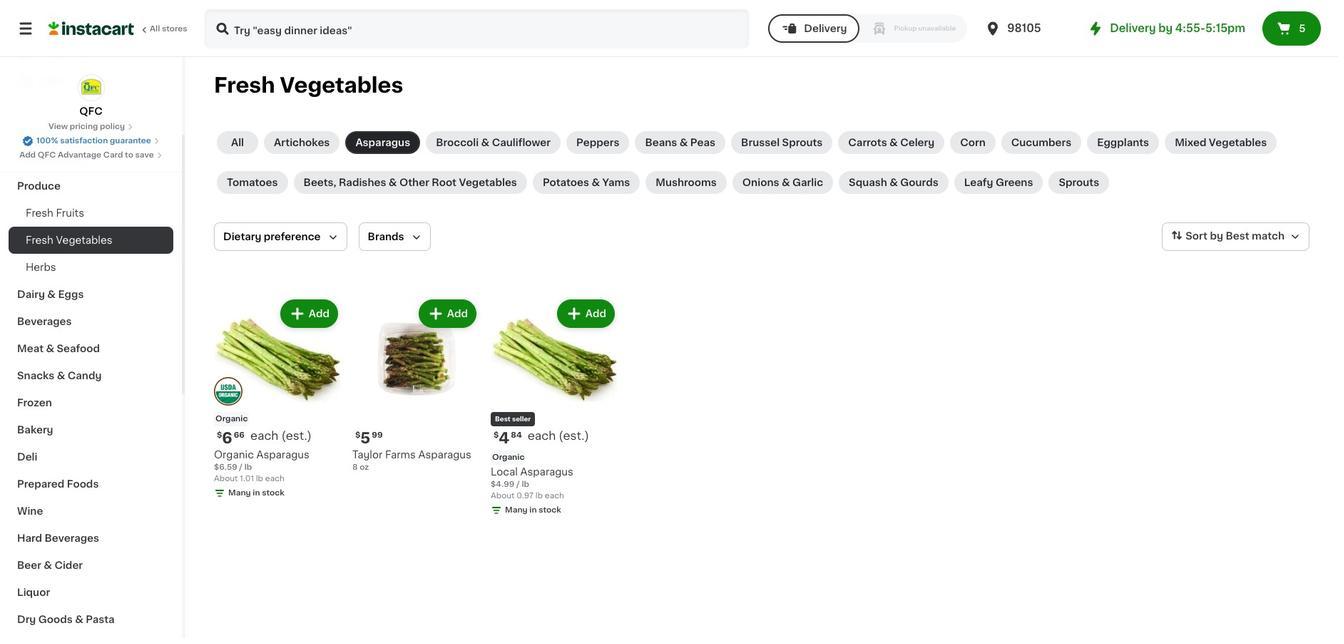 Task type: locate. For each thing, give the bounding box(es) containing it.
all stores link
[[49, 9, 188, 49]]

0 horizontal spatial qfc
[[38, 151, 56, 159]]

1 vertical spatial qfc
[[38, 151, 56, 159]]

0 vertical spatial many in stock
[[228, 489, 285, 497]]

$ for 5
[[355, 432, 361, 439]]

1 product group from the left
[[214, 297, 341, 502]]

fresh fruits
[[26, 208, 84, 218]]

stock
[[262, 489, 285, 497], [539, 507, 561, 514]]

each (est.) up organic asparagus $6.59 / lb about 1.01 lb each
[[250, 430, 312, 442]]

asparagus inside the taylor farms asparagus 8 oz
[[418, 450, 472, 460]]

produce
[[17, 181, 61, 191]]

1 horizontal spatial (est.)
[[559, 430, 589, 442]]

all inside all stores link
[[150, 25, 160, 33]]

1 horizontal spatial best
[[1226, 231, 1250, 241]]

fresh for produce
[[26, 208, 53, 218]]

0 vertical spatial /
[[239, 464, 243, 472]]

1 vertical spatial in
[[530, 507, 537, 514]]

product group
[[214, 297, 341, 502], [352, 297, 479, 474], [491, 297, 618, 519]]

about for organic
[[491, 492, 515, 500]]

dietary preference button
[[214, 223, 347, 251]]

& left the eggs in the left of the page
[[47, 290, 56, 300]]

all for all
[[231, 138, 244, 148]]

asparagus up "0.97"
[[520, 467, 574, 477]]

herbs link
[[9, 254, 173, 281]]

produce link
[[9, 173, 173, 200]]

fresh up all link
[[214, 75, 275, 96]]

& for carrots & celery
[[890, 138, 898, 148]]

(est.) up organic asparagus $6.59 / lb about 1.01 lb each
[[281, 430, 312, 442]]

0 vertical spatial stock
[[262, 489, 285, 497]]

0 horizontal spatial 5
[[361, 431, 370, 446]]

brands
[[368, 232, 404, 242]]

many down "0.97"
[[505, 507, 528, 514]]

lists link
[[9, 67, 173, 96]]

(est.) inside "$6.66 each (estimated)" element
[[281, 430, 312, 442]]

0.97
[[517, 492, 534, 500]]

many down the 1.01
[[228, 489, 251, 497]]

1 vertical spatial fresh
[[26, 208, 53, 218]]

fresh up herbs on the top
[[26, 235, 53, 245]]

1 horizontal spatial in
[[530, 507, 537, 514]]

None search field
[[204, 9, 750, 49]]

0 vertical spatial 5
[[1299, 24, 1306, 34]]

0 horizontal spatial sprouts
[[782, 138, 823, 148]]

0 horizontal spatial stock
[[262, 489, 285, 497]]

all inside all link
[[231, 138, 244, 148]]

recipes link
[[9, 118, 173, 146]]

organic
[[215, 415, 248, 423], [214, 450, 254, 460], [492, 454, 525, 462]]

1 vertical spatial fresh vegetables
[[26, 235, 112, 245]]

/ up the 1.01
[[239, 464, 243, 472]]

1 vertical spatial sprouts
[[1059, 178, 1100, 188]]

carrots & celery link
[[839, 131, 945, 154]]

each inside local asparagus $4.99 / lb about 0.97 lb each
[[545, 492, 564, 500]]

beverages up 'cider' in the left bottom of the page
[[45, 534, 99, 544]]

0 vertical spatial beverages
[[17, 317, 72, 327]]

1 vertical spatial many in stock
[[505, 507, 561, 514]]

& left gourds
[[890, 178, 898, 188]]

best inside product group
[[495, 416, 511, 422]]

& inside 'link'
[[680, 138, 688, 148]]

product group containing 5
[[352, 297, 479, 474]]

each right the 1.01
[[265, 475, 285, 483]]

each (est.) inside $4.84 each (estimated) element
[[528, 430, 589, 442]]

100%
[[36, 137, 58, 145]]

1 vertical spatial all
[[231, 138, 244, 148]]

$ left 84
[[494, 432, 499, 439]]

beer
[[17, 561, 41, 571]]

1 vertical spatial by
[[1210, 231, 1224, 241]]

5 inside 'button'
[[1299, 24, 1306, 34]]

0 horizontal spatial about
[[214, 475, 238, 483]]

1 horizontal spatial by
[[1210, 231, 1224, 241]]

& for potatoes & yams
[[592, 178, 600, 188]]

0 horizontal spatial delivery
[[804, 24, 847, 34]]

1 horizontal spatial about
[[491, 492, 515, 500]]

qfc logo image
[[77, 74, 105, 101]]

0 horizontal spatial many
[[228, 489, 251, 497]]

about down $6.59
[[214, 475, 238, 483]]

mushrooms
[[656, 178, 717, 188]]

many in stock down "0.97"
[[505, 507, 561, 514]]

sprouts up garlic
[[782, 138, 823, 148]]

$6.59
[[214, 464, 237, 472]]

0 vertical spatial in
[[253, 489, 260, 497]]

(est.) for 6
[[281, 430, 312, 442]]

2 horizontal spatial add button
[[558, 301, 614, 327]]

2 horizontal spatial product group
[[491, 297, 618, 519]]

0 vertical spatial by
[[1159, 23, 1173, 34]]

satisfaction
[[60, 137, 108, 145]]

& left peas
[[680, 138, 688, 148]]

many in stock for organic
[[505, 507, 561, 514]]

each inside organic asparagus $6.59 / lb about 1.01 lb each
[[265, 475, 285, 483]]

vegetables up artichokes
[[280, 75, 403, 96]]

wine link
[[9, 498, 173, 525]]

1 horizontal spatial all
[[231, 138, 244, 148]]

artichokes link
[[264, 131, 340, 154]]

preference
[[264, 232, 321, 242]]

2 product group from the left
[[352, 297, 479, 474]]

0 vertical spatial sprouts
[[782, 138, 823, 148]]

1 vertical spatial 5
[[361, 431, 370, 446]]

/ inside organic asparagus $6.59 / lb about 1.01 lb each
[[239, 464, 243, 472]]

vegetables right mixed
[[1209, 138, 1267, 148]]

dry
[[17, 615, 36, 625]]

eggplants link
[[1087, 131, 1159, 154]]

by for sort
[[1210, 231, 1224, 241]]

organic up $6.59
[[214, 450, 254, 460]]

each right "0.97"
[[545, 492, 564, 500]]

1 horizontal spatial /
[[517, 481, 520, 489]]

2 add button from the left
[[420, 301, 475, 327]]

mixed
[[1175, 138, 1207, 148]]

1 horizontal spatial product group
[[352, 297, 479, 474]]

lb right the 1.01
[[256, 475, 263, 483]]

view pricing policy link
[[48, 121, 133, 133]]

5 inside product group
[[361, 431, 370, 446]]

0 horizontal spatial many in stock
[[228, 489, 285, 497]]

1 horizontal spatial 5
[[1299, 24, 1306, 34]]

each (est.) down the "seller"
[[528, 430, 589, 442]]

gourds
[[901, 178, 939, 188]]

0 horizontal spatial each (est.)
[[250, 430, 312, 442]]

fresh down produce
[[26, 208, 53, 218]]

0 horizontal spatial best
[[495, 416, 511, 422]]

1 horizontal spatial stock
[[539, 507, 561, 514]]

meat & seafood
[[17, 344, 100, 354]]

best seller
[[495, 416, 531, 422]]

lists
[[40, 76, 65, 86]]

1 vertical spatial about
[[491, 492, 515, 500]]

delivery inside delivery "button"
[[804, 24, 847, 34]]

squash
[[849, 178, 887, 188]]

all link
[[217, 131, 258, 154]]

eggplants
[[1097, 138, 1149, 148]]

$ for 6
[[217, 432, 222, 439]]

garlic
[[793, 178, 823, 188]]

celery
[[900, 138, 935, 148]]

0 vertical spatial best
[[1226, 231, 1250, 241]]

onions
[[743, 178, 779, 188]]

/
[[239, 464, 243, 472], [517, 481, 520, 489]]

1 horizontal spatial $
[[355, 432, 361, 439]]

0 horizontal spatial product group
[[214, 297, 341, 502]]

(est.) inside $4.84 each (estimated) element
[[559, 430, 589, 442]]

beans
[[645, 138, 677, 148]]

delivery
[[1110, 23, 1156, 34], [804, 24, 847, 34]]

by right sort
[[1210, 231, 1224, 241]]

0 horizontal spatial add button
[[282, 301, 337, 327]]

0 vertical spatial qfc
[[79, 106, 103, 116]]

many in stock
[[228, 489, 285, 497], [505, 507, 561, 514]]

all left the stores
[[150, 25, 160, 33]]

lb up the 1.01
[[245, 464, 252, 472]]

fresh
[[214, 75, 275, 96], [26, 208, 53, 218], [26, 235, 53, 245]]

(est.)
[[281, 430, 312, 442], [559, 430, 589, 442]]

1 vertical spatial best
[[495, 416, 511, 422]]

1 (est.) from the left
[[281, 430, 312, 442]]

98105 button
[[985, 9, 1070, 49]]

many in stock for each (est.)
[[228, 489, 285, 497]]

1 each (est.) from the left
[[250, 430, 312, 442]]

2 horizontal spatial $
[[494, 432, 499, 439]]

4
[[499, 431, 510, 446]]

prepared
[[17, 479, 64, 489]]

item badge image
[[214, 377, 243, 406]]

$ inside $ 5 99
[[355, 432, 361, 439]]

fresh vegetables link
[[9, 227, 173, 254]]

& left the other
[[389, 178, 397, 188]]

& left garlic
[[782, 178, 790, 188]]

3 product group from the left
[[491, 297, 618, 519]]

fresh vegetables up artichokes
[[214, 75, 403, 96]]

& right meat
[[46, 344, 54, 354]]

sprouts down the cucumbers link in the right top of the page
[[1059, 178, 1100, 188]]

1 horizontal spatial qfc
[[79, 106, 103, 116]]

0 horizontal spatial by
[[1159, 23, 1173, 34]]

each right 84
[[528, 430, 556, 442]]

asparagus right farms
[[418, 450, 472, 460]]

$ inside $ 4 84
[[494, 432, 499, 439]]

candy
[[68, 371, 102, 381]]

asparagus down "$6.66 each (estimated)" element
[[256, 450, 310, 460]]

pricing
[[70, 123, 98, 131]]

lb
[[245, 464, 252, 472], [256, 475, 263, 483], [522, 481, 529, 489], [536, 492, 543, 500]]

buy it again
[[40, 48, 100, 58]]

beverages
[[17, 317, 72, 327], [45, 534, 99, 544]]

0 horizontal spatial $
[[217, 432, 222, 439]]

other
[[399, 178, 429, 188]]

1 vertical spatial many
[[505, 507, 528, 514]]

in down the 1.01
[[253, 489, 260, 497]]

1 add button from the left
[[282, 301, 337, 327]]

$ inside $ 6 66
[[217, 432, 222, 439]]

add
[[19, 151, 36, 159], [309, 309, 330, 319], [447, 309, 468, 319], [586, 309, 606, 319]]

100% satisfaction guarantee
[[36, 137, 151, 145]]

best left match
[[1226, 231, 1250, 241]]

beverages down dairy & eggs
[[17, 317, 72, 327]]

delivery for delivery
[[804, 24, 847, 34]]

0 horizontal spatial /
[[239, 464, 243, 472]]

/ for organic
[[517, 481, 520, 489]]

each (est.) inside "$6.66 each (estimated)" element
[[250, 430, 312, 442]]

0 vertical spatial fresh
[[214, 75, 275, 96]]

1 horizontal spatial fresh vegetables
[[214, 75, 403, 96]]

& for meat & seafood
[[46, 344, 54, 354]]

2 (est.) from the left
[[559, 430, 589, 442]]

about inside local asparagus $4.99 / lb about 0.97 lb each
[[491, 492, 515, 500]]

& right beer
[[44, 561, 52, 571]]

2 each (est.) from the left
[[528, 430, 589, 442]]

many in stock down the 1.01
[[228, 489, 285, 497]]

fresh for fresh fruits
[[26, 235, 53, 245]]

$6.66 each (estimated) element
[[214, 429, 341, 448]]

buy
[[40, 48, 60, 58]]

about inside organic asparagus $6.59 / lb about 1.01 lb each
[[214, 475, 238, 483]]

0 horizontal spatial in
[[253, 489, 260, 497]]

policy
[[100, 123, 125, 131]]

about down $4.99 at bottom left
[[491, 492, 515, 500]]

sprouts link
[[1049, 171, 1110, 194]]

dairy & eggs link
[[9, 281, 173, 308]]

1 horizontal spatial many
[[505, 507, 528, 514]]

hard beverages
[[17, 534, 99, 544]]

& left "yams"
[[592, 178, 600, 188]]

/ up "0.97"
[[517, 481, 520, 489]]

1 horizontal spatial delivery
[[1110, 23, 1156, 34]]

sort by
[[1186, 231, 1224, 241]]

3 add button from the left
[[558, 301, 614, 327]]

all up tomatoes
[[231, 138, 244, 148]]

qfc up view pricing policy link
[[79, 106, 103, 116]]

0 horizontal spatial all
[[150, 25, 160, 33]]

guarantee
[[110, 137, 151, 145]]

best left the "seller"
[[495, 416, 511, 422]]

qfc link
[[77, 74, 105, 118]]

stock down local asparagus $4.99 / lb about 0.97 lb each
[[539, 507, 561, 514]]

1 horizontal spatial many in stock
[[505, 507, 561, 514]]

1 horizontal spatial each (est.)
[[528, 430, 589, 442]]

1 vertical spatial stock
[[539, 507, 561, 514]]

1 horizontal spatial sprouts
[[1059, 178, 1100, 188]]

2 vertical spatial fresh
[[26, 235, 53, 245]]

0 vertical spatial all
[[150, 25, 160, 33]]

5
[[1299, 24, 1306, 34], [361, 431, 370, 446]]

$ left 66
[[217, 432, 222, 439]]

best inside field
[[1226, 231, 1250, 241]]

fresh vegetables down fruits
[[26, 235, 112, 245]]

2 $ from the left
[[355, 432, 361, 439]]

0 vertical spatial about
[[214, 475, 238, 483]]

& for dairy & eggs
[[47, 290, 56, 300]]

& left celery
[[890, 138, 898, 148]]

add qfc advantage card to save link
[[19, 150, 163, 161]]

1 $ from the left
[[217, 432, 222, 439]]

/ inside local asparagus $4.99 / lb about 0.97 lb each
[[517, 481, 520, 489]]

(est.) right 84
[[559, 430, 589, 442]]

squash & gourds
[[849, 178, 939, 188]]

leafy greens link
[[954, 171, 1043, 194]]

instacart logo image
[[49, 20, 134, 37]]

0 horizontal spatial fresh vegetables
[[26, 235, 112, 245]]

lb up "0.97"
[[522, 481, 529, 489]]

66
[[234, 432, 245, 439]]

qfc down 100%
[[38, 151, 56, 159]]

1.01
[[240, 475, 254, 483]]

by left 4:55-
[[1159, 23, 1173, 34]]

delivery by 4:55-5:15pm
[[1110, 23, 1246, 34]]

vegetables down fresh fruits link
[[56, 235, 112, 245]]

& for broccoli & cauliflower
[[481, 138, 490, 148]]

3 $ from the left
[[494, 432, 499, 439]]

match
[[1252, 231, 1285, 241]]

delivery inside delivery by 4:55-5:15pm link
[[1110, 23, 1156, 34]]

cucumbers
[[1011, 138, 1072, 148]]

by inside field
[[1210, 231, 1224, 241]]

99
[[372, 432, 383, 439]]

each (est.) for 6
[[250, 430, 312, 442]]

1 horizontal spatial add button
[[420, 301, 475, 327]]

$ left "99"
[[355, 432, 361, 439]]

& left candy
[[57, 371, 65, 381]]

hard
[[17, 534, 42, 544]]

wine
[[17, 507, 43, 517]]

stock down organic asparagus $6.59 / lb about 1.01 lb each
[[262, 489, 285, 497]]

0 horizontal spatial (est.)
[[281, 430, 312, 442]]

delivery for delivery by 4:55-5:15pm
[[1110, 23, 1156, 34]]

tomatoes
[[227, 178, 278, 188]]

each
[[250, 430, 279, 442], [528, 430, 556, 442], [265, 475, 285, 483], [545, 492, 564, 500]]

leafy greens
[[964, 178, 1033, 188]]

1 vertical spatial /
[[517, 481, 520, 489]]

yams
[[602, 178, 630, 188]]

& right broccoli
[[481, 138, 490, 148]]

in down "0.97"
[[530, 507, 537, 514]]

0 vertical spatial many
[[228, 489, 251, 497]]



Task type: vqa. For each thing, say whether or not it's contained in the screenshot.
INSPIRE on the right bottom
no



Task type: describe. For each thing, give the bounding box(es) containing it.
dry goods & pasta
[[17, 615, 115, 625]]

liquor link
[[9, 579, 173, 606]]

cauliflower
[[492, 138, 551, 148]]

taylor farms asparagus 8 oz
[[352, 450, 472, 472]]

onions & garlic link
[[733, 171, 833, 194]]

add for organic asparagus
[[309, 309, 330, 319]]

beer & cider link
[[9, 552, 173, 579]]

snacks
[[17, 371, 54, 381]]

in for organic
[[530, 507, 537, 514]]

organic inside organic asparagus $6.59 / lb about 1.01 lb each
[[214, 450, 254, 460]]

add for taylor farms asparagus
[[447, 309, 468, 319]]

broccoli & cauliflower
[[436, 138, 551, 148]]

$4.84 each (estimated) element
[[491, 429, 618, 448]]

beets, radishes & other root vegetables
[[304, 178, 517, 188]]

liquor
[[17, 588, 50, 598]]

delivery button
[[769, 14, 860, 43]]

asparagus up radishes
[[356, 138, 410, 148]]

1 vertical spatial beverages
[[45, 534, 99, 544]]

leafy
[[964, 178, 993, 188]]

stock for each (est.)
[[262, 489, 285, 497]]

to
[[125, 151, 133, 159]]

all stores
[[150, 25, 187, 33]]

tomatoes link
[[217, 171, 288, 194]]

greens
[[996, 178, 1033, 188]]

stock for organic
[[539, 507, 561, 514]]

broccoli & cauliflower link
[[426, 131, 561, 154]]

brands button
[[359, 223, 431, 251]]

$ 5 99
[[355, 431, 383, 446]]

onions & garlic
[[743, 178, 823, 188]]

seafood
[[57, 344, 100, 354]]

corn link
[[950, 131, 996, 154]]

add button for each (est.)
[[282, 301, 337, 327]]

goods
[[38, 615, 73, 625]]

/ for each (est.)
[[239, 464, 243, 472]]

all for all stores
[[150, 25, 160, 33]]

5:15pm
[[1206, 23, 1246, 34]]

best match
[[1226, 231, 1285, 241]]

dietary
[[223, 232, 261, 242]]

radishes
[[339, 178, 386, 188]]

& for snacks & candy
[[57, 371, 65, 381]]

beets,
[[304, 178, 336, 188]]

vegetables down broccoli & cauliflower link
[[459, 178, 517, 188]]

100% satisfaction guarantee button
[[22, 133, 160, 147]]

organic up 66
[[215, 415, 248, 423]]

5 button
[[1263, 11, 1321, 46]]

card
[[103, 151, 123, 159]]

frozen link
[[9, 390, 173, 417]]

product group containing 4
[[491, 297, 618, 519]]

thanksgiving link
[[9, 146, 173, 173]]

sprouts inside sprouts link
[[1059, 178, 1100, 188]]

8
[[352, 464, 358, 472]]

snacks & candy
[[17, 371, 102, 381]]

$ for 4
[[494, 432, 499, 439]]

fruits
[[56, 208, 84, 218]]

qfc inside add qfc advantage card to save link
[[38, 151, 56, 159]]

beets, radishes & other root vegetables link
[[294, 171, 527, 194]]

cucumbers link
[[1002, 131, 1082, 154]]

by for delivery
[[1159, 23, 1173, 34]]

herbs
[[26, 263, 56, 273]]

(est.) for 4
[[559, 430, 589, 442]]

& for onions & garlic
[[782, 178, 790, 188]]

sprouts inside brussel sprouts link
[[782, 138, 823, 148]]

hard beverages link
[[9, 525, 173, 552]]

6
[[222, 431, 232, 446]]

organic asparagus $6.59 / lb about 1.01 lb each
[[214, 450, 310, 483]]

asparagus inside organic asparagus $6.59 / lb about 1.01 lb each
[[256, 450, 310, 460]]

qfc inside qfc link
[[79, 106, 103, 116]]

brussel sprouts link
[[731, 131, 833, 154]]

each right 66
[[250, 430, 279, 442]]

Best match Sort by field
[[1162, 223, 1310, 251]]

broccoli
[[436, 138, 479, 148]]

beans & peas link
[[635, 131, 726, 154]]

dietary preference
[[223, 232, 321, 242]]

deli link
[[9, 444, 173, 471]]

farms
[[385, 450, 416, 460]]

taylor
[[352, 450, 383, 460]]

frozen
[[17, 398, 52, 408]]

product group containing 6
[[214, 297, 341, 502]]

service type group
[[769, 14, 968, 43]]

view
[[48, 123, 68, 131]]

eggs
[[58, 290, 84, 300]]

lb right "0.97"
[[536, 492, 543, 500]]

in for each (est.)
[[253, 489, 260, 497]]

add for local asparagus
[[586, 309, 606, 319]]

oz
[[360, 464, 369, 472]]

bakery
[[17, 425, 53, 435]]

carrots & celery
[[849, 138, 935, 148]]

& for squash & gourds
[[890, 178, 898, 188]]

$4.99
[[491, 481, 515, 489]]

beer & cider
[[17, 561, 83, 571]]

bakery link
[[9, 417, 173, 444]]

prepared foods
[[17, 479, 99, 489]]

advantage
[[58, 151, 101, 159]]

$ 4 84
[[494, 431, 522, 446]]

many for each (est.)
[[228, 489, 251, 497]]

Search field
[[205, 10, 749, 47]]

dairy
[[17, 290, 45, 300]]

0 vertical spatial fresh vegetables
[[214, 75, 403, 96]]

many for organic
[[505, 507, 528, 514]]

mixed vegetables link
[[1165, 131, 1277, 154]]

each (est.) for 4
[[528, 430, 589, 442]]

corn
[[960, 138, 986, 148]]

about for each (est.)
[[214, 475, 238, 483]]

& for beans & peas
[[680, 138, 688, 148]]

stores
[[162, 25, 187, 33]]

brussel
[[741, 138, 780, 148]]

carrots
[[849, 138, 887, 148]]

asparagus link
[[346, 131, 420, 154]]

beans & peas
[[645, 138, 716, 148]]

asparagus inside local asparagus $4.99 / lb about 0.97 lb each
[[520, 467, 574, 477]]

best for best match
[[1226, 231, 1250, 241]]

buy it again link
[[9, 39, 173, 67]]

mixed vegetables
[[1175, 138, 1267, 148]]

organic up local
[[492, 454, 525, 462]]

brussel sprouts
[[741, 138, 823, 148]]

delivery by 4:55-5:15pm link
[[1087, 20, 1246, 37]]

best for best seller
[[495, 416, 511, 422]]

& left pasta
[[75, 615, 83, 625]]

add button for organic
[[558, 301, 614, 327]]

squash & gourds link
[[839, 171, 949, 194]]

cider
[[55, 561, 83, 571]]

dry goods & pasta link
[[9, 606, 173, 634]]

98105
[[1008, 23, 1041, 34]]

& for beer & cider
[[44, 561, 52, 571]]



